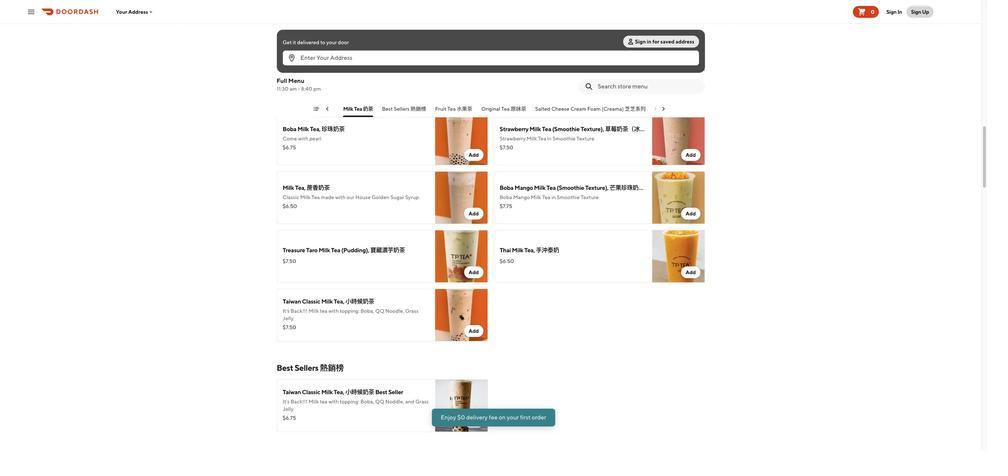 Task type: describe. For each thing, give the bounding box(es) containing it.
2 strawberry from the top
[[500, 136, 526, 142]]

grass inside taiwan classic milk tea, 小時候奶茶 best seller it's back!!! milk tea with topping: boba, qq noddle, and grass jelly $6.75
[[415, 399, 429, 405]]

milk tea, 蔗香奶茶 image
[[435, 171, 488, 224]]

best inside taiwan classic milk tea, 小時候奶茶 best seller it's back!!! milk tea with topping: boba, qq noddle, and grass jelly $6.75
[[375, 389, 387, 396]]

pm
[[313, 86, 321, 92]]

creamy
[[343, 81, 360, 87]]

in inside strawberry milk tea (smoothie texture), 草莓奶茶（冰沙口感） strawberry milk tea in smoothie texture $7.50
[[547, 136, 552, 142]]

add for milk tea, 蔗香奶茶
[[469, 211, 479, 217]]

add for boba mango milk tea (smoothie texture), 芒果珍珠奶茶（冰沙口感）
[[686, 211, 696, 217]]

menu
[[288, 77, 304, 84]]

Item Search search field
[[598, 83, 699, 91]]

thai milk tea, 手沖泰奶
[[500, 247, 559, 254]]

sign up link
[[907, 6, 934, 18]]

pearl
[[309, 136, 321, 142]]

your address button
[[116, 9, 154, 15]]

水果茶
[[457, 106, 472, 112]]

smoothie inside strawberry milk tea (smoothie texture), 草莓奶茶（冰沙口感） strawberry milk tea in smoothie texture $7.50
[[553, 136, 576, 142]]

yin
[[307, 63, 316, 70]]

jasmine green milk tea, 茉莉綠奶茶
[[500, 71, 593, 78]]

芝芝系列
[[625, 106, 646, 112]]

bitterness
[[374, 73, 398, 79]]

$6.75 inside boba milk tea, 珍珠奶茶 come with pearl $6.75
[[283, 145, 296, 151]]

$7.50 inside strawberry milk tea (smoothie texture), 草莓奶茶（冰沙口感） strawberry milk tea in smoothie texture $7.50
[[500, 145, 513, 151]]

珍珠奶茶
[[322, 126, 345, 133]]

in inside boba mango milk tea (smoothie texture), 芒果珍珠奶茶（冰沙口感） boba mango milk tea in smoothie texture $7.75
[[552, 194, 556, 200]]

sign up
[[911, 9, 929, 15]]

$0
[[457, 414, 465, 421]]

made
[[321, 194, 334, 200]]

add button for milk tea, 蔗香奶茶
[[464, 208, 483, 220]]

tea, inside taiwan classic milk tea, 小時候奶茶 best seller it's back!!! milk tea with topping: boba, qq noddle, and grass jelly $6.75
[[334, 389, 344, 396]]

texture.
[[361, 81, 380, 87]]

hot drinks (16oz) 熱飲 button
[[655, 105, 707, 117]]

jelly inside taiwan classic milk tea, 小時候奶茶 best seller it's back!!! milk tea with topping: boba, qq noddle, and grass jelly $6.75
[[283, 406, 294, 412]]

classic for taiwan classic milk tea, 小時候奶茶 best seller
[[302, 389, 320, 396]]

golden
[[372, 194, 389, 200]]

芒果珍珠奶茶（冰沙口感）
[[610, 184, 679, 191]]

a
[[354, 73, 357, 79]]

scroll menu navigation left image
[[324, 106, 330, 112]]

茉莉綠奶茶
[[564, 71, 593, 78]]

add button for strawberry milk tea (smoothie texture), 草莓奶茶（冰沙口感）
[[681, 149, 700, 161]]

am
[[290, 86, 297, 92]]

taiwan classic milk tea, 小時候奶茶 best seller image
[[435, 379, 488, 432]]

0 horizontal spatial sellers
[[295, 363, 318, 373]]

fruit tea 水果茶
[[435, 106, 472, 112]]

boba, inside taiwan classic milk tea, 小時候奶茶 best seller it's back!!! milk tea with topping: boba, qq noddle, and grass jelly $6.75
[[361, 399, 374, 405]]

tie guan yin milk tea, 鐵觀音奶茶 roasted oolong milk tea with a hint of bitterness and combination of milky and creamy texture. $6.75
[[283, 63, 408, 96]]

to
[[320, 39, 325, 45]]

0 vertical spatial your
[[326, 39, 337, 45]]

popular items
[[302, 106, 334, 112]]

tea inside original tea 原味茶 button
[[501, 106, 510, 112]]

tea inside the fruit tea 水果茶 button
[[447, 106, 456, 112]]

fee
[[489, 414, 498, 421]]

in inside sign in for saved address link
[[647, 39, 651, 45]]

thai
[[500, 247, 511, 254]]

1 vertical spatial your
[[507, 414, 519, 421]]

0 vertical spatial mango
[[515, 184, 533, 191]]

address
[[676, 39, 694, 45]]

green
[[522, 71, 539, 78]]

tea, inside "tie guan yin milk tea, 鐵觀音奶茶 roasted oolong milk tea with a hint of bitterness and combination of milky and creamy texture. $6.75"
[[329, 63, 340, 70]]

hot drinks (16oz) 熱飲
[[655, 106, 707, 112]]

$6.75 inside taiwan classic milk tea, 小時候奶茶 best seller it's back!!! milk tea with topping: boba, qq noddle, and grass jelly $6.75
[[283, 415, 296, 421]]

add for boba milk tea, 珍珠奶茶
[[469, 152, 479, 158]]

salted
[[535, 106, 550, 112]]

first
[[520, 414, 531, 421]]

seller
[[388, 389, 403, 396]]

add button for thai milk tea, 手沖泰奶
[[681, 266, 700, 278]]

enjoy $0 delivery fee on your first order
[[441, 414, 546, 421]]

add button for treasure taro  milk tea (pudding), 寶藏濃芋奶茶
[[464, 266, 483, 278]]

1 horizontal spatial of
[[368, 73, 373, 79]]

with inside "tie guan yin milk tea, 鐵觀音奶茶 roasted oolong milk tea with a hint of bitterness and combination of milky and creamy texture. $6.75"
[[343, 73, 353, 79]]

add for treasure taro  milk tea (pudding), 寶藏濃芋奶茶
[[469, 269, 479, 275]]

(16oz)
[[681, 106, 695, 112]]

milk tea, 蔗香奶茶 classic milk tea made with our house golden sugar syrup. $6.50
[[283, 184, 420, 209]]

noddle,
[[385, 399, 404, 405]]

fruit tea 水果茶 button
[[435, 105, 472, 117]]

(pudding),
[[341, 247, 369, 254]]

sellers inside button
[[394, 106, 410, 112]]

1 vertical spatial mango
[[513, 194, 530, 200]]

sign for sign up
[[911, 9, 921, 15]]

boba for boba mango milk tea (smoothie texture), 芒果珍珠奶茶（冰沙口感）
[[500, 184, 514, 191]]

tea inside taiwan classic milk tea, 小時候奶茶 it's back!!! milk tea with topping: boba, qq noodle, grass jelly $7.50
[[320, 308, 327, 314]]

add for taiwan classic milk tea, 小時候奶茶
[[469, 328, 479, 334]]

your address
[[116, 9, 148, 15]]

add for strawberry milk tea (smoothie texture), 草莓奶茶（冰沙口感）
[[686, 152, 696, 158]]

taiwan classic milk tea, 小時候奶茶 best seller it's back!!! milk tea with topping: boba, qq noddle, and grass jelly $6.75
[[283, 389, 429, 421]]

get
[[283, 39, 292, 45]]

tea inside taiwan classic milk tea, 小時候奶茶 best seller it's back!!! milk tea with topping: boba, qq noddle, and grass jelly $6.75
[[320, 399, 327, 405]]

sign in for saved address
[[635, 39, 694, 45]]

jelly inside taiwan classic milk tea, 小時候奶茶 it's back!!! milk tea with topping: boba, qq noodle, grass jelly $7.50
[[283, 316, 294, 322]]

order
[[532, 414, 546, 421]]

full menu 11:30 am - 8:40 pm
[[277, 77, 321, 92]]

tea, inside boba milk tea, 珍珠奶茶 come with pearl $6.75
[[310, 126, 321, 133]]

小時候奶茶 for taiwan classic milk tea, 小時候奶茶
[[345, 298, 374, 305]]

boba mango milk tea (smoothie texture), 芒果珍珠奶茶（冰沙口感） image
[[652, 171, 705, 224]]

boba mango milk tea (smoothie texture), 芒果珍珠奶茶（冰沙口感） boba mango milk tea in smoothie texture $7.75
[[500, 184, 679, 209]]

tea, inside milk tea, 蔗香奶茶 classic milk tea made with our house golden sugar syrup. $6.50
[[295, 184, 306, 191]]

texture inside boba mango milk tea (smoothie texture), 芒果珍珠奶茶（冰沙口感） boba mango milk tea in smoothie texture $7.75
[[581, 194, 599, 200]]

1 strawberry from the top
[[500, 126, 529, 133]]

tea, inside taiwan classic milk tea, 小時候奶茶 it's back!!! milk tea with topping: boba, qq noodle, grass jelly $7.50
[[334, 298, 344, 305]]

fruit
[[435, 106, 446, 112]]

oolong
[[303, 73, 321, 79]]

-
[[298, 86, 300, 92]]

hint
[[358, 73, 367, 79]]

cream
[[571, 106, 586, 112]]

best sellers 熱銷榜 button
[[382, 105, 426, 117]]

sign for sign in
[[887, 9, 897, 15]]

topping: inside taiwan classic milk tea, 小時候奶茶 it's back!!! milk tea with topping: boba, qq noodle, grass jelly $7.50
[[340, 308, 359, 314]]

with inside boba milk tea, 珍珠奶茶 come with pearl $6.75
[[298, 136, 308, 142]]

back!!! inside taiwan classic milk tea, 小時候奶茶 it's back!!! milk tea with topping: boba, qq noodle, grass jelly $7.50
[[291, 308, 308, 314]]

add button for boba milk tea, 珍珠奶茶
[[464, 149, 483, 161]]

0 horizontal spatial best sellers 熱銷榜
[[277, 363, 344, 373]]

tea inside "tie guan yin milk tea, 鐵觀音奶茶 roasted oolong milk tea with a hint of bitterness and combination of milky and creamy texture. $6.75"
[[334, 73, 342, 79]]

smoothie inside boba mango milk tea (smoothie texture), 芒果珍珠奶茶（冰沙口感） boba mango milk tea in smoothie texture $7.75
[[557, 194, 580, 200]]

0
[[871, 9, 875, 15]]

popular
[[302, 106, 320, 112]]

sugar
[[391, 194, 404, 200]]

salted cheese cream foam (creama) 芝芝系列 button
[[535, 105, 646, 117]]

enjoy
[[441, 414, 456, 421]]

tie guan yin milk tea, 鐵觀音奶茶 image
[[435, 54, 488, 107]]

8:40
[[301, 86, 312, 92]]

taiwan for taiwan classic milk tea, 小時候奶茶 best seller
[[283, 389, 301, 396]]

0 vertical spatial best sellers 熱銷榜
[[382, 106, 426, 112]]

$7.50 inside taiwan classic milk tea, 小時候奶茶 it's back!!! milk tea with topping: boba, qq noodle, grass jelly $7.50
[[283, 324, 296, 330]]

door
[[338, 39, 349, 45]]

taro
[[306, 247, 318, 254]]

qq inside taiwan classic milk tea, 小時候奶茶 it's back!!! milk tea with topping: boba, qq noodle, grass jelly $7.50
[[375, 308, 384, 314]]

classic inside milk tea, 蔗香奶茶 classic milk tea made with our house golden sugar syrup. $6.50
[[283, 194, 299, 200]]

treasure taro  milk tea (pudding), 寶藏濃芋奶茶
[[283, 247, 405, 254]]

熱飲
[[696, 106, 707, 112]]



Task type: vqa. For each thing, say whether or not it's contained in the screenshot.
the pearl
yes



Task type: locate. For each thing, give the bounding box(es) containing it.
1 horizontal spatial $6.50
[[500, 258, 514, 264]]

0 vertical spatial strawberry
[[500, 126, 529, 133]]

qq left noodle,
[[375, 308, 384, 314]]

taiwan for taiwan classic milk tea, 小時候奶茶
[[283, 298, 301, 305]]

strawberry
[[500, 126, 529, 133], [500, 136, 526, 142]]

手沖泰奶
[[536, 247, 559, 254]]

mango
[[515, 184, 533, 191], [513, 194, 530, 200]]

boba
[[283, 126, 297, 133], [500, 184, 514, 191], [500, 194, 512, 200]]

2 小時候奶茶 from the top
[[345, 389, 374, 396]]

2 $6.75 from the top
[[283, 145, 296, 151]]

original tea 原味茶
[[481, 106, 526, 112]]

combination
[[283, 81, 312, 87]]

0 vertical spatial 小時候奶茶
[[345, 298, 374, 305]]

of up texture.
[[368, 73, 373, 79]]

address
[[128, 9, 148, 15]]

your right the on
[[507, 414, 519, 421]]

$6.50
[[283, 203, 297, 209], [500, 258, 514, 264]]

3 $6.75 from the top
[[283, 415, 296, 421]]

syrup.
[[405, 194, 420, 200]]

foam
[[587, 106, 601, 112]]

0 vertical spatial boba,
[[361, 308, 374, 314]]

classic for taiwan classic milk tea, 小時候奶茶
[[302, 298, 320, 305]]

0 vertical spatial milk tea 奶茶
[[277, 38, 324, 47]]

0 button
[[853, 6, 879, 18]]

0 vertical spatial grass
[[405, 308, 419, 314]]

(creama)
[[602, 106, 624, 112]]

taiwan classic milk tea, 小時候奶茶 it's back!!! milk tea with topping: boba, qq noodle, grass jelly $7.50
[[283, 298, 419, 330]]

popular items button
[[302, 105, 334, 117]]

原味茶
[[511, 106, 526, 112]]

qq left noddle,
[[375, 399, 384, 405]]

with
[[343, 73, 353, 79], [298, 136, 308, 142], [335, 194, 346, 200], [328, 308, 339, 314], [328, 399, 339, 405]]

0 vertical spatial best
[[382, 106, 393, 112]]

0 vertical spatial $6.50
[[283, 203, 297, 209]]

boba milk tea, 珍珠奶茶 come with pearl $6.75
[[283, 126, 345, 151]]

with inside milk tea, 蔗香奶茶 classic milk tea made with our house golden sugar syrup. $6.50
[[335, 194, 346, 200]]

0 horizontal spatial 熱銷榜
[[320, 363, 344, 373]]

taiwan
[[283, 298, 301, 305], [283, 389, 301, 396]]

1 vertical spatial classic
[[302, 298, 320, 305]]

1 horizontal spatial your
[[507, 414, 519, 421]]

2 vertical spatial in
[[552, 194, 556, 200]]

boba,
[[361, 308, 374, 314], [361, 399, 374, 405]]

2 vertical spatial $7.50
[[283, 324, 296, 330]]

jasmine green milk tea, 茉莉綠奶茶 image
[[652, 54, 705, 107]]

tea inside milk tea, 蔗香奶茶 classic milk tea made with our house golden sugar syrup. $6.50
[[312, 194, 320, 200]]

boba, left noodle,
[[361, 308, 374, 314]]

1 vertical spatial topping:
[[340, 399, 359, 405]]

on
[[499, 414, 506, 421]]

1 horizontal spatial 奶茶
[[363, 106, 373, 112]]

original
[[481, 106, 500, 112]]

0 vertical spatial of
[[368, 73, 373, 79]]

classic inside taiwan classic milk tea, 小時候奶茶 it's back!!! milk tea with topping: boba, qq noodle, grass jelly $7.50
[[302, 298, 320, 305]]

smoothie
[[553, 136, 576, 142], [557, 194, 580, 200]]

1 vertical spatial boba,
[[361, 399, 374, 405]]

tie
[[283, 63, 291, 70]]

boba, inside taiwan classic milk tea, 小時候奶茶 it's back!!! milk tea with topping: boba, qq noodle, grass jelly $7.50
[[361, 308, 374, 314]]

sign
[[887, 9, 897, 15], [911, 9, 921, 15], [635, 39, 646, 45]]

hot
[[655, 106, 664, 112]]

1 $6.75 from the top
[[283, 90, 296, 96]]

it's inside taiwan classic milk tea, 小時候奶茶 it's back!!! milk tea with topping: boba, qq noodle, grass jelly $7.50
[[283, 308, 290, 314]]

texture inside strawberry milk tea (smoothie texture), 草莓奶茶（冰沙口感） strawberry milk tea in smoothie texture $7.50
[[577, 136, 595, 142]]

sign in
[[887, 9, 902, 15]]

0 vertical spatial smoothie
[[553, 136, 576, 142]]

熱銷榜 inside button
[[411, 106, 426, 112]]

0 vertical spatial 奶茶
[[308, 38, 324, 47]]

qq inside taiwan classic milk tea, 小時候奶茶 best seller it's back!!! milk tea with topping: boba, qq noddle, and grass jelly $6.75
[[375, 399, 384, 405]]

sign left "for"
[[635, 39, 646, 45]]

1 vertical spatial smoothie
[[557, 194, 580, 200]]

$7.50
[[500, 145, 513, 151], [283, 258, 296, 264], [283, 324, 296, 330]]

boba for boba milk tea, 珍珠奶茶
[[283, 126, 297, 133]]

1 vertical spatial 熱銷榜
[[320, 363, 344, 373]]

scroll menu navigation right image
[[660, 106, 666, 112]]

open menu image
[[27, 7, 36, 16]]

jasmine
[[500, 71, 521, 78]]

1 vertical spatial of
[[313, 81, 318, 87]]

sign in link
[[882, 4, 907, 19]]

it
[[293, 39, 296, 45]]

$6.50 inside milk tea, 蔗香奶茶 classic milk tea made with our house golden sugar syrup. $6.50
[[283, 203, 297, 209]]

sign inside 'link'
[[887, 9, 897, 15]]

0 horizontal spatial $6.50
[[283, 203, 297, 209]]

1 vertical spatial $6.50
[[500, 258, 514, 264]]

grass inside taiwan classic milk tea, 小時候奶茶 it's back!!! milk tea with topping: boba, qq noodle, grass jelly $7.50
[[405, 308, 419, 314]]

delivered
[[297, 39, 319, 45]]

$6.75 inside "tie guan yin milk tea, 鐵觀音奶茶 roasted oolong milk tea with a hint of bitterness and combination of milky and creamy texture. $6.75"
[[283, 90, 296, 96]]

1 jelly from the top
[[283, 316, 294, 322]]

1 vertical spatial it's
[[283, 399, 290, 405]]

in
[[898, 9, 902, 15]]

full
[[277, 77, 287, 84]]

鐵觀音奶茶
[[341, 63, 370, 70]]

2 vertical spatial boba
[[500, 194, 512, 200]]

of down oolong
[[313, 81, 318, 87]]

(smoothie inside boba mango milk tea (smoothie texture), 芒果珍珠奶茶（冰沙口感） boba mango milk tea in smoothie texture $7.75
[[557, 184, 584, 191]]

(smoothie inside strawberry milk tea (smoothie texture), 草莓奶茶（冰沙口感） strawberry milk tea in smoothie texture $7.50
[[552, 126, 580, 133]]

1 taiwan from the top
[[283, 298, 301, 305]]

and inside taiwan classic milk tea, 小時候奶茶 best seller it's back!!! milk tea with topping: boba, qq noddle, and grass jelly $6.75
[[405, 399, 414, 405]]

1 horizontal spatial milk tea 奶茶
[[343, 106, 373, 112]]

2 horizontal spatial sign
[[911, 9, 921, 15]]

0 vertical spatial (smoothie
[[552, 126, 580, 133]]

奶茶 down texture.
[[363, 106, 373, 112]]

items
[[321, 106, 334, 112]]

delivery
[[466, 414, 488, 421]]

$6.75
[[283, 90, 296, 96], [283, 145, 296, 151], [283, 415, 296, 421]]

boba milk tea, 珍珠奶茶 image
[[435, 113, 488, 165]]

小時候奶茶 for taiwan classic milk tea, 小時候奶茶 best seller
[[345, 389, 374, 396]]

show menu categories image
[[313, 106, 319, 112]]

texture), inside boba mango milk tea (smoothie texture), 芒果珍珠奶茶（冰沙口感） boba mango milk tea in smoothie texture $7.75
[[585, 184, 609, 191]]

2 vertical spatial and
[[405, 399, 414, 405]]

treasure
[[283, 247, 305, 254]]

guan
[[292, 63, 306, 70]]

saved
[[661, 39, 675, 45]]

1 vertical spatial texture
[[581, 194, 599, 200]]

小時候奶茶 inside taiwan classic milk tea, 小時候奶茶 best seller it's back!!! milk tea with topping: boba, qq noddle, and grass jelly $6.75
[[345, 389, 374, 396]]

1 vertical spatial best sellers 熱銷榜
[[277, 363, 344, 373]]

2 tea from the top
[[320, 399, 327, 405]]

1 vertical spatial taiwan
[[283, 389, 301, 396]]

it's inside taiwan classic milk tea, 小時候奶茶 best seller it's back!!! milk tea with topping: boba, qq noddle, and grass jelly $6.75
[[283, 399, 290, 405]]

0 horizontal spatial sign
[[635, 39, 646, 45]]

add button for taiwan classic milk tea, 小時候奶茶 best seller
[[464, 416, 483, 428]]

and right noddle,
[[405, 399, 414, 405]]

2 back!!! from the top
[[291, 399, 308, 405]]

$7.75
[[500, 203, 512, 209]]

sign in for saved address link
[[623, 36, 699, 48]]

taiwan inside taiwan classic milk tea, 小時候奶茶 best seller it's back!!! milk tea with topping: boba, qq noddle, and grass jelly $6.75
[[283, 389, 301, 396]]

0 vertical spatial qq
[[375, 308, 384, 314]]

grass right noddle,
[[415, 399, 429, 405]]

treasure taro  milk tea (pudding), 寶藏濃芋奶茶 image
[[435, 230, 488, 283]]

1 qq from the top
[[375, 308, 384, 314]]

2 vertical spatial classic
[[302, 389, 320, 396]]

2 qq from the top
[[375, 399, 384, 405]]

milky
[[319, 81, 332, 87]]

with inside taiwan classic milk tea, 小時候奶茶 it's back!!! milk tea with topping: boba, qq noodle, grass jelly $7.50
[[328, 308, 339, 314]]

1 boba, from the top
[[361, 308, 374, 314]]

0 vertical spatial it's
[[283, 308, 290, 314]]

0 vertical spatial tea
[[320, 308, 327, 314]]

1 vertical spatial (smoothie
[[557, 184, 584, 191]]

milk inside boba milk tea, 珍珠奶茶 come with pearl $6.75
[[298, 126, 309, 133]]

0 vertical spatial boba
[[283, 126, 297, 133]]

get it delivered to your door
[[283, 39, 349, 45]]

11:30
[[277, 86, 289, 92]]

with inside taiwan classic milk tea, 小時候奶茶 best seller it's back!!! milk tea with topping: boba, qq noddle, and grass jelly $6.75
[[328, 399, 339, 405]]

0 vertical spatial texture),
[[581, 126, 604, 133]]

2 boba, from the top
[[361, 399, 374, 405]]

1 vertical spatial best
[[277, 363, 293, 373]]

0 horizontal spatial milk tea 奶茶
[[277, 38, 324, 47]]

classic inside taiwan classic milk tea, 小時候奶茶 best seller it's back!!! milk tea with topping: boba, qq noddle, and grass jelly $6.75
[[302, 389, 320, 396]]

0 vertical spatial taiwan
[[283, 298, 301, 305]]

your
[[116, 9, 127, 15]]

寶藏濃芋奶茶
[[370, 247, 405, 254]]

2 it's from the top
[[283, 399, 290, 405]]

thai milk tea, 手沖泰奶 image
[[652, 230, 705, 283]]

0 vertical spatial and
[[399, 73, 408, 79]]

奶茶 right it
[[308, 38, 324, 47]]

1 topping: from the top
[[340, 308, 359, 314]]

back!!! inside taiwan classic milk tea, 小時候奶茶 best seller it's back!!! milk tea with topping: boba, qq noddle, and grass jelly $6.75
[[291, 399, 308, 405]]

strawberry milk tea (smoothie texture), 草莓奶茶（冰沙口感） image
[[652, 113, 705, 165]]

strawberry down 原味茶
[[500, 126, 529, 133]]

up
[[922, 9, 929, 15]]

roasted
[[283, 73, 302, 79]]

tea
[[320, 308, 327, 314], [320, 399, 327, 405]]

0 vertical spatial sellers
[[394, 106, 410, 112]]

1 小時候奶茶 from the top
[[345, 298, 374, 305]]

0 vertical spatial back!!!
[[291, 308, 308, 314]]

your right to
[[326, 39, 337, 45]]

best sellers 熱銷榜
[[382, 106, 426, 112], [277, 363, 344, 373]]

classic
[[283, 194, 299, 200], [302, 298, 320, 305], [302, 389, 320, 396]]

our
[[347, 194, 354, 200]]

strawberry down original tea 原味茶 button
[[500, 136, 526, 142]]

and right bitterness
[[399, 73, 408, 79]]

house
[[356, 194, 371, 200]]

0 vertical spatial in
[[647, 39, 651, 45]]

小時候奶茶 inside taiwan classic milk tea, 小時候奶茶 it's back!!! milk tea with topping: boba, qq noodle, grass jelly $7.50
[[345, 298, 374, 305]]

add for taiwan classic milk tea, 小時候奶茶 best seller
[[469, 419, 479, 425]]

it's
[[283, 308, 290, 314], [283, 399, 290, 405]]

add button for taiwan classic milk tea, 小時候奶茶
[[464, 325, 483, 337]]

and right milky
[[333, 81, 342, 87]]

1 vertical spatial qq
[[375, 399, 384, 405]]

0 horizontal spatial of
[[313, 81, 318, 87]]

grass right noodle,
[[405, 308, 419, 314]]

1 vertical spatial 奶茶
[[363, 106, 373, 112]]

texture), inside strawberry milk tea (smoothie texture), 草莓奶茶（冰沙口感） strawberry milk tea in smoothie texture $7.50
[[581, 126, 604, 133]]

1 vertical spatial in
[[547, 136, 552, 142]]

taiwan inside taiwan classic milk tea, 小時候奶茶 it's back!!! milk tea with topping: boba, qq noodle, grass jelly $7.50
[[283, 298, 301, 305]]

2 topping: from the top
[[340, 399, 359, 405]]

in
[[647, 39, 651, 45], [547, 136, 552, 142], [552, 194, 556, 200]]

drinks
[[665, 106, 680, 112]]

1 vertical spatial tea
[[320, 399, 327, 405]]

1 vertical spatial and
[[333, 81, 342, 87]]

0 vertical spatial texture
[[577, 136, 595, 142]]

0 vertical spatial classic
[[283, 194, 299, 200]]

1 vertical spatial $6.75
[[283, 145, 296, 151]]

boba, left noddle,
[[361, 399, 374, 405]]

1 vertical spatial boba
[[500, 184, 514, 191]]

2 vertical spatial $6.75
[[283, 415, 296, 421]]

1 vertical spatial texture),
[[585, 184, 609, 191]]

1 vertical spatial back!!!
[[291, 399, 308, 405]]

2 vertical spatial best
[[375, 389, 387, 396]]

1 it's from the top
[[283, 308, 290, 314]]

best inside button
[[382, 106, 393, 112]]

come
[[283, 136, 297, 142]]

0 vertical spatial $6.75
[[283, 90, 296, 96]]

草莓奶茶（冰沙口感）
[[605, 126, 663, 133]]

1 tea from the top
[[320, 308, 327, 314]]

0 horizontal spatial your
[[326, 39, 337, 45]]

sign for sign in for saved address
[[635, 39, 646, 45]]

0 vertical spatial 熱銷榜
[[411, 106, 426, 112]]

1 vertical spatial jelly
[[283, 406, 294, 412]]

original tea 原味茶 button
[[481, 105, 526, 117]]

add for thai milk tea, 手沖泰奶
[[686, 269, 696, 275]]

sign left up
[[911, 9, 921, 15]]

1 vertical spatial milk tea 奶茶
[[343, 106, 373, 112]]

0 vertical spatial $7.50
[[500, 145, 513, 151]]

蔗香奶茶
[[307, 184, 330, 191]]

1 horizontal spatial sign
[[887, 9, 897, 15]]

奶茶
[[308, 38, 324, 47], [363, 106, 373, 112]]

0 horizontal spatial 奶茶
[[308, 38, 324, 47]]

milk
[[277, 38, 292, 47], [317, 63, 328, 70], [540, 71, 551, 78], [322, 73, 333, 79], [343, 106, 353, 112], [298, 126, 309, 133], [530, 126, 541, 133], [527, 136, 537, 142], [283, 184, 294, 191], [534, 184, 546, 191], [300, 194, 311, 200], [531, 194, 541, 200], [319, 247, 330, 254], [512, 247, 523, 254], [321, 298, 333, 305], [309, 308, 319, 314], [321, 389, 333, 396], [309, 399, 319, 405]]

strawberry milk tea (smoothie texture), 草莓奶茶（冰沙口感） strawberry milk tea in smoothie texture $7.50
[[500, 126, 663, 151]]

0 vertical spatial topping:
[[340, 308, 359, 314]]

1 vertical spatial $7.50
[[283, 258, 296, 264]]

2 taiwan from the top
[[283, 389, 301, 396]]

qq
[[375, 308, 384, 314], [375, 399, 384, 405]]

1 horizontal spatial 熱銷榜
[[411, 106, 426, 112]]

1 vertical spatial sellers
[[295, 363, 318, 373]]

sign left in
[[887, 9, 897, 15]]

1 horizontal spatial sellers
[[394, 106, 410, 112]]

1 back!!! from the top
[[291, 308, 308, 314]]

Enter Your Address text field
[[301, 54, 694, 62]]

0 vertical spatial jelly
[[283, 316, 294, 322]]

boba inside boba milk tea, 珍珠奶茶 come with pearl $6.75
[[283, 126, 297, 133]]

of
[[368, 73, 373, 79], [313, 81, 318, 87]]

topping: inside taiwan classic milk tea, 小時候奶茶 best seller it's back!!! milk tea with topping: boba, qq noddle, and grass jelly $6.75
[[340, 399, 359, 405]]

milk tea 奶茶
[[277, 38, 324, 47], [343, 106, 373, 112]]

add button for boba mango milk tea (smoothie texture), 芒果珍珠奶茶（冰沙口感）
[[681, 208, 700, 220]]

1 vertical spatial strawberry
[[500, 136, 526, 142]]

2 jelly from the top
[[283, 406, 294, 412]]

1 horizontal spatial best sellers 熱銷榜
[[382, 106, 426, 112]]

and
[[399, 73, 408, 79], [333, 81, 342, 87], [405, 399, 414, 405]]

taiwan classic milk tea, 小時候奶茶 image
[[435, 289, 488, 342]]

小時候奶茶
[[345, 298, 374, 305], [345, 389, 374, 396]]

1 vertical spatial 小時候奶茶
[[345, 389, 374, 396]]

1 vertical spatial grass
[[415, 399, 429, 405]]



